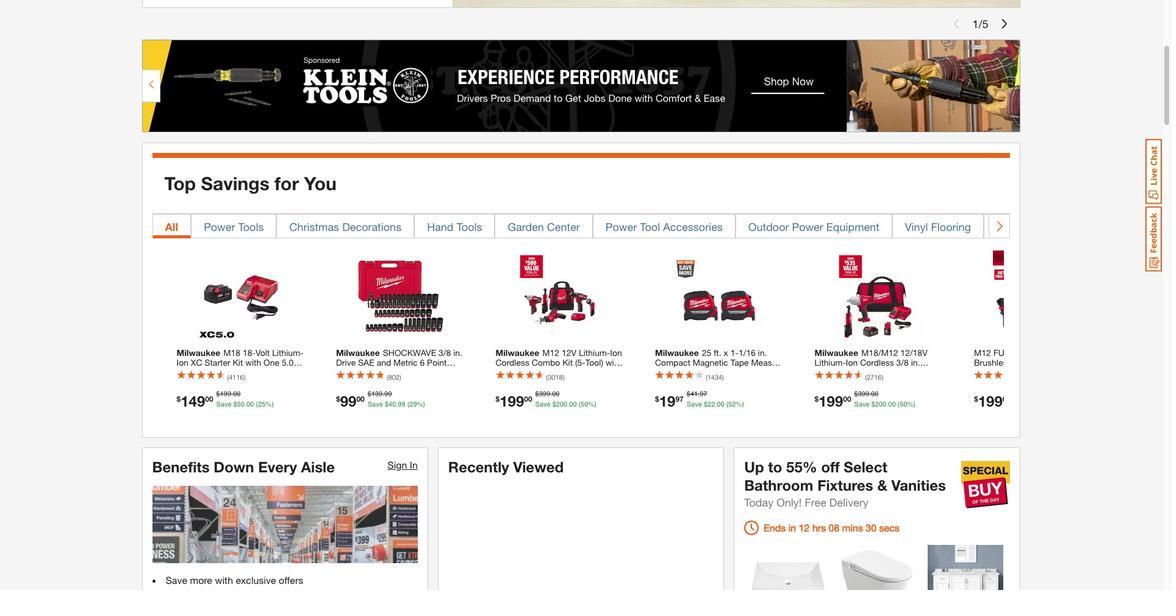 Task type: describe. For each thing, give the bounding box(es) containing it.
$ 99 00 $ 139 . 99 save $ 40 . 99 ( 29 %)
[[336, 390, 425, 410]]

lithium- inside the m12 12v lithium-ion cordless combo kit (5-tool) with two 1.5 ah batteries, charger and tool bag
[[579, 348, 610, 358]]

m12 12v lithium-ion cordless combo kit (5-tool) with two 1.5 ah batteries, charger and tool bag image
[[514, 250, 606, 342]]

ion inside the m12 12v lithium-ion cordless combo kit (5-tool) with two 1.5 ah batteries, charger and tool bag
[[610, 348, 622, 358]]

hrs
[[812, 522, 826, 533]]

christmas
[[289, 220, 339, 233]]

29
[[409, 401, 417, 408]]

fixtures
[[817, 477, 873, 494]]

save more with exclusive offers
[[166, 575, 303, 586]]

ion inside m18 18-volt lithium- ion xc starter kit with one 5.0ah battery and charger
[[177, 358, 188, 368]]

power tool accessories button
[[593, 214, 736, 238]]

399 for ( 3018 )
[[539, 390, 550, 398]]

lithium- inside m18 18-volt lithium- ion xc starter kit with one 5.0ah battery and charger
[[272, 348, 303, 358]]

4116
[[229, 373, 244, 381]]

2716
[[867, 373, 882, 381]]

149
[[181, 393, 205, 410]]

impact
[[336, 367, 363, 378]]

) for batteries,
[[563, 373, 564, 381]]

shockwave 3/8 in. drive sae and metric 6 point impact socket set (43-piece) image
[[355, 250, 446, 342]]

50 for ( 2716 )
[[900, 401, 907, 408]]

xc
[[191, 358, 202, 368]]

19
[[659, 393, 675, 410]]

this is the first slide image
[[952, 19, 962, 29]]

shockwave
[[383, 348, 436, 358]]

tool inside the m12 12v lithium-ion cordless combo kit (5-tool) with two 1.5 ah batteries, charger and tool bag
[[512, 377, 528, 387]]

and inside the m12 12v lithium-ion cordless combo kit (5-tool) with two 1.5 ah batteries, charger and tool bag
[[496, 377, 510, 387]]

garden center
[[508, 220, 580, 233]]

measure
[[751, 358, 784, 368]]

200 for 3018
[[556, 401, 567, 408]]

(2-
[[722, 367, 732, 378]]

milwaukee for 149
[[177, 348, 220, 358]]

( inside '$ 99 00 $ 139 . 99 save $ 40 . 99 ( 29 %)'
[[407, 401, 409, 408]]

accessories
[[663, 220, 723, 233]]

00 inside $ 199 00
[[1003, 394, 1011, 404]]

with inside the m12 12v lithium-ion cordless combo kit (5-tool) with two 1.5 ah batteries, charger and tool bag
[[606, 358, 621, 368]]

ah
[[528, 367, 538, 378]]

and inside m18 18-volt lithium- ion xc starter kit with one 5.0ah battery and charger
[[206, 367, 221, 378]]

) for reach
[[722, 373, 724, 381]]

tools for hand tools
[[457, 220, 482, 233]]

1 horizontal spatial 97
[[700, 390, 707, 398]]

30
[[866, 522, 877, 533]]

milwaukee for 19
[[655, 348, 699, 358]]

25 ft. x 1-1/16 in. compact magnetic tape measure with 15 ft. reach (2-pack) image
[[674, 250, 766, 342]]

center
[[547, 220, 580, 233]]

battery
[[177, 367, 204, 378]]

you
[[304, 172, 337, 194]]

garden
[[508, 220, 544, 233]]

flooring
[[931, 220, 971, 233]]

2 horizontal spatial 99
[[398, 401, 405, 408]]

socket
[[365, 367, 392, 378]]

in. inside shockwave 3/8 in. drive sae and metric 6 point impact socket set (43-piece)
[[453, 348, 462, 358]]

5 ) from the left
[[882, 373, 883, 381]]

sign in link
[[388, 459, 418, 471]]

down
[[214, 458, 254, 476]]

outdoor power equipment button
[[736, 214, 892, 238]]

m12 12v lithium-ion cordless combo kit (5-tool) with two 1.5 ah batteries, charger and tool bag
[[496, 348, 622, 387]]

52
[[728, 401, 736, 408]]

m18/m12 12/18v lithium-ion cordless 3/8 in. ratchet and 1/2 in. impact wrench with friction ring combo kit image
[[833, 250, 925, 342]]

charger inside m18 18-volt lithium- ion xc starter kit with one 5.0ah battery and charger
[[223, 367, 254, 378]]

in. inside 25 ft. x 1-1/16 in. compact magnetic tape measure with 15 ft. reach (2-pack)
[[758, 348, 767, 358]]

( inside "$ 149 00 $ 199 . 00 save $ 50 . 00 ( 25 %)"
[[256, 401, 258, 408]]

select
[[844, 458, 887, 476]]

next slide image
[[999, 19, 1009, 29]]

15
[[673, 367, 683, 378]]

viewed
[[513, 458, 564, 476]]

3018
[[548, 373, 563, 381]]

cordless
[[496, 358, 529, 368]]

garden center button
[[495, 214, 593, 238]]

1/16
[[739, 348, 756, 358]]

magnetic
[[693, 358, 728, 368]]

( 3018 )
[[546, 373, 564, 381]]

equipment
[[826, 220, 879, 233]]

bag
[[530, 377, 546, 387]]

ends
[[764, 522, 786, 533]]

aisle
[[301, 458, 335, 476]]

more
[[190, 575, 212, 586]]

(5-
[[575, 358, 585, 368]]

sign in
[[388, 459, 418, 471]]

savings
[[201, 172, 269, 194]]

hand
[[427, 220, 454, 233]]

save down 2716
[[854, 401, 870, 408]]

0 horizontal spatial 97
[[675, 394, 684, 404]]

save for and
[[216, 401, 232, 408]]

pack)
[[732, 367, 753, 378]]

/
[[979, 17, 982, 30]]

secs
[[879, 522, 900, 533]]

with right more
[[215, 575, 233, 586]]

00 inside '$ 99 00 $ 139 . 99 save $ 40 . 99 ( 29 %)'
[[356, 394, 365, 404]]

200 for 2716
[[875, 401, 886, 408]]

kit inside the m12 12v lithium-ion cordless combo kit (5-tool) with two 1.5 ah batteries, charger and tool bag
[[563, 358, 573, 368]]

decorations
[[342, 220, 401, 233]]

$ 199 00
[[974, 393, 1011, 410]]

( 4116 )
[[227, 373, 245, 381]]

compact
[[655, 358, 690, 368]]

recently
[[448, 458, 509, 476]]

08
[[829, 522, 840, 533]]

m18 18-volt lithium- ion xc starter kit with one 5.0ah battery and charger
[[177, 348, 304, 378]]

25 inside 25 ft. x 1-1/16 in. compact magnetic tape measure with 15 ft. reach (2-pack)
[[702, 348, 711, 358]]

sae
[[358, 358, 374, 368]]

tool inside button
[[997, 220, 1017, 233]]

$ 149 00 $ 199 . 00 save $ 50 . 00 ( 25 %)
[[177, 390, 274, 410]]

reach
[[695, 367, 719, 378]]

139
[[371, 390, 383, 398]]

all button
[[152, 214, 191, 238]]

50 for ( 3018 )
[[581, 401, 588, 408]]

storage
[[1020, 220, 1058, 233]]

top savings for you
[[164, 172, 337, 194]]

199 inside "$ 149 00 $ 199 . 00 save $ 50 . 00 ( 25 %)"
[[220, 390, 231, 398]]

combo
[[532, 358, 560, 368]]

off
[[821, 458, 840, 476]]

$ 199 00 $ 399 . 00 save $ 200 . 00 ( 50 %) for ( 3018 )
[[496, 390, 597, 410]]

00 inside $ 19 97 $ 41 . 97 save $ 22 . 00 ( 52 %)
[[717, 401, 724, 408]]

power for power tools
[[204, 220, 235, 233]]

sign
[[388, 459, 407, 471]]

m18 18-volt lithium-ion xc starter kit with one 5.0ah battery and charger image
[[195, 250, 287, 342]]

christmas decorations button
[[277, 214, 414, 238]]

( 2716 )
[[865, 373, 883, 381]]

batteries,
[[540, 367, 577, 378]]

save for ft.
[[687, 401, 702, 408]]

outdoor power equipment
[[748, 220, 879, 233]]

25 ft. x 1-1/16 in. compact magnetic tape measure with 15 ft. reach (2-pack)
[[655, 348, 784, 378]]



Task type: locate. For each thing, give the bounding box(es) containing it.
2 tools from the left
[[457, 220, 482, 233]]

charger
[[223, 367, 254, 378], [579, 367, 609, 378]]

with right tool)
[[606, 358, 621, 368]]

3 power from the left
[[792, 220, 823, 233]]

2 power from the left
[[606, 220, 637, 233]]

4 %) from the left
[[736, 401, 744, 408]]

power inside 'button'
[[204, 220, 235, 233]]

power
[[204, 220, 235, 233], [606, 220, 637, 233], [792, 220, 823, 233]]

0 horizontal spatial 25
[[258, 401, 266, 408]]

40
[[389, 401, 396, 408]]

0 horizontal spatial in.
[[453, 348, 462, 358]]

2 399 from the left
[[858, 390, 869, 398]]

save down '41'
[[687, 401, 702, 408]]

save down ( 4116 )
[[216, 401, 232, 408]]

free delivery
[[805, 496, 869, 509]]

m12 fuel 12-volt lithium-ion brushless cordless hammer drill and impact driver combo kit w/2 batteries and bag (2-tool) image
[[993, 250, 1085, 342]]

milwaukee for 99
[[336, 348, 380, 358]]

0 horizontal spatial kit
[[233, 358, 243, 368]]

with left one
[[245, 358, 261, 368]]

99 up 40 at the left bottom of page
[[384, 390, 392, 398]]

next arrow image
[[994, 220, 1004, 232]]

( 802 )
[[387, 373, 401, 381]]

one
[[264, 358, 279, 368]]

1 horizontal spatial 200
[[875, 401, 886, 408]]

ft. right 15 on the right of page
[[685, 367, 693, 378]]

mins
[[842, 522, 863, 533]]

piece)
[[424, 367, 448, 378]]

99 right 40 at the left bottom of page
[[398, 401, 405, 408]]

save inside $ 19 97 $ 41 . 97 save $ 22 . 00 ( 52 %)
[[687, 401, 702, 408]]

0 horizontal spatial lithium-
[[272, 348, 303, 358]]

$ 199 00 $ 399 . 00 save $ 200 . 00 ( 50 %) down bag
[[496, 390, 597, 410]]

in. right 3/8
[[453, 348, 462, 358]]

1 $ 199 00 $ 399 . 00 save $ 200 . 00 ( 50 %) from the left
[[496, 390, 597, 410]]

ion
[[610, 348, 622, 358], [177, 358, 188, 368]]

99 down impact
[[340, 393, 356, 410]]

power inside outdoor power equipment button
[[792, 220, 823, 233]]

sign in card banner image
[[152, 486, 418, 564]]

charger inside the m12 12v lithium-ion cordless combo kit (5-tool) with two 1.5 ah batteries, charger and tool bag
[[579, 367, 609, 378]]

1 / 5
[[973, 17, 988, 30]]

0 horizontal spatial ion
[[177, 358, 188, 368]]

%) down one
[[266, 401, 274, 408]]

399 down bag
[[539, 390, 550, 398]]

50 down (5-
[[581, 401, 588, 408]]

0 horizontal spatial 200
[[556, 401, 567, 408]]

50 down milwaukee link
[[900, 401, 907, 408]]

1 charger from the left
[[223, 367, 254, 378]]

1 horizontal spatial and
[[377, 358, 391, 368]]

offers
[[279, 575, 303, 586]]

0 vertical spatial ft.
[[714, 348, 721, 358]]

4 ) from the left
[[722, 373, 724, 381]]

tool left 'storage'
[[997, 220, 1017, 233]]

2 lithium- from the left
[[579, 348, 610, 358]]

drive
[[336, 358, 356, 368]]

200 down "( 3018 )"
[[556, 401, 567, 408]]

%) down milwaukee link
[[907, 401, 916, 408]]

kit
[[233, 358, 243, 368], [563, 358, 573, 368]]

5 milwaukee from the left
[[815, 348, 858, 358]]

25 left x
[[702, 348, 711, 358]]

1 horizontal spatial tool
[[640, 220, 660, 233]]

tool inside button
[[640, 220, 660, 233]]

1 50 from the left
[[237, 401, 245, 408]]

2 horizontal spatial and
[[496, 377, 510, 387]]

399
[[539, 390, 550, 398], [858, 390, 869, 398]]

2 milwaukee from the left
[[336, 348, 380, 358]]

1 vertical spatial ft.
[[685, 367, 693, 378]]

97 left '41'
[[675, 394, 684, 404]]

6
[[420, 358, 425, 368]]

milwaukee link
[[815, 348, 944, 397]]

2 in. from the left
[[758, 348, 767, 358]]

2 horizontal spatial 50
[[900, 401, 907, 408]]

5.0ah
[[282, 358, 304, 368]]

( inside $ 19 97 $ 41 . 97 save $ 22 . 00 ( 52 %)
[[726, 401, 728, 408]]

toilets & tubs product image image
[[839, 545, 915, 590]]

ft. left x
[[714, 348, 721, 358]]

christmas decorations
[[289, 220, 401, 233]]

in. right 1/16
[[758, 348, 767, 358]]

%) right 22
[[736, 401, 744, 408]]

power right center
[[606, 220, 637, 233]]

1 horizontal spatial 50
[[581, 401, 588, 408]]

power for power tool accessories
[[606, 220, 637, 233]]

save for ah
[[535, 401, 551, 408]]

1 horizontal spatial ft.
[[714, 348, 721, 358]]

2 50 from the left
[[581, 401, 588, 408]]

18-
[[243, 348, 256, 358]]

1 power from the left
[[204, 220, 235, 233]]

399 down 2716
[[858, 390, 869, 398]]

charger right batteries,
[[579, 367, 609, 378]]

0 horizontal spatial charger
[[223, 367, 254, 378]]

2 %) from the left
[[417, 401, 425, 408]]

tools
[[238, 220, 264, 233], [457, 220, 482, 233]]

power tools
[[204, 220, 264, 233]]

1 %) from the left
[[266, 401, 274, 408]]

and left 1.5
[[496, 377, 510, 387]]

power tools button
[[191, 214, 277, 238]]

(43-
[[409, 367, 424, 378]]

399 for ( 2716 )
[[858, 390, 869, 398]]

x
[[724, 348, 728, 358]]

0 horizontal spatial tool
[[512, 377, 528, 387]]

1 lithium- from the left
[[272, 348, 303, 358]]

$
[[216, 390, 220, 398], [368, 390, 371, 398], [535, 390, 539, 398], [687, 390, 690, 398], [854, 390, 858, 398], [177, 394, 181, 404], [336, 394, 340, 404], [496, 394, 500, 404], [655, 394, 659, 404], [815, 394, 819, 404], [974, 394, 978, 404], [233, 401, 237, 408], [385, 401, 389, 408], [552, 401, 556, 408], [704, 401, 708, 408], [871, 401, 875, 408]]

lithium- right volt
[[272, 348, 303, 358]]

3/8
[[439, 348, 451, 358]]

today only!
[[744, 496, 802, 509]]

1 399 from the left
[[539, 390, 550, 398]]

25 down one
[[258, 401, 266, 408]]

%) for piece)
[[417, 401, 425, 408]]

tools for power tools
[[238, 220, 264, 233]]

4 milwaukee from the left
[[655, 348, 699, 358]]

1 tools from the left
[[238, 220, 264, 233]]

hand tools button
[[414, 214, 495, 238]]

$ 199 00 $ 399 . 00 save $ 200 . 00 ( 50 %) down 2716
[[815, 390, 916, 410]]

kit left (5-
[[563, 358, 573, 368]]

0 vertical spatial 25
[[702, 348, 711, 358]]

%) inside '$ 99 00 $ 139 . 99 save $ 40 . 99 ( 29 %)'
[[417, 401, 425, 408]]

22
[[708, 401, 715, 408]]

55%
[[786, 458, 817, 476]]

1 milwaukee from the left
[[177, 348, 220, 358]]

kit inside m18 18-volt lithium- ion xc starter kit with one 5.0ah battery and charger
[[233, 358, 243, 368]]

1 horizontal spatial 399
[[858, 390, 869, 398]]

1 horizontal spatial $ 199 00 $ 399 . 00 save $ 200 . 00 ( 50 %)
[[815, 390, 916, 410]]

%) inside $ 19 97 $ 41 . 97 save $ 22 . 00 ( 52 %)
[[736, 401, 744, 408]]

1
[[973, 17, 979, 30]]

lithium-
[[272, 348, 303, 358], [579, 348, 610, 358]]

save down 139
[[368, 401, 383, 408]]

tools inside hand tools button
[[457, 220, 482, 233]]

200 down 2716
[[875, 401, 886, 408]]

1 horizontal spatial power
[[606, 220, 637, 233]]

benefits
[[152, 458, 210, 476]]

50 down ( 4116 )
[[237, 401, 245, 408]]

50 inside "$ 149 00 $ 199 . 00 save $ 50 . 00 ( 25 %)"
[[237, 401, 245, 408]]

save left more
[[166, 575, 187, 586]]

$ 19 97 $ 41 . 97 save $ 22 . 00 ( 52 %)
[[655, 390, 744, 410]]

tools inside the power tools 'button'
[[238, 220, 264, 233]]

)
[[244, 373, 245, 381], [400, 373, 401, 381], [563, 373, 564, 381], [722, 373, 724, 381], [882, 373, 883, 381]]

bathroom
[[744, 477, 813, 494]]

power right outdoor
[[792, 220, 823, 233]]

special buy logo image
[[961, 460, 1010, 509]]

power tool accessories
[[606, 220, 723, 233]]

41
[[690, 390, 698, 398]]

2 kit from the left
[[563, 358, 573, 368]]

with
[[245, 358, 261, 368], [606, 358, 621, 368], [655, 367, 671, 378], [215, 575, 233, 586]]

bathroom sinks & faucets product image image
[[751, 545, 826, 590]]

%) right 40 at the left bottom of page
[[417, 401, 425, 408]]

3 50 from the left
[[900, 401, 907, 408]]

0 horizontal spatial ft.
[[685, 367, 693, 378]]

live chat image
[[1146, 139, 1162, 204]]

1 horizontal spatial kit
[[563, 358, 573, 368]]

$ 199 00 $ 399 . 00 save $ 200 . 00 ( 50 %) for ( 2716 )
[[815, 390, 916, 410]]

25 inside "$ 149 00 $ 199 . 00 save $ 50 . 00 ( 25 %)"
[[258, 401, 266, 408]]

2 $ 199 00 $ 399 . 00 save $ 200 . 00 ( 50 %) from the left
[[815, 390, 916, 410]]

) for piece)
[[400, 373, 401, 381]]

save down bag
[[535, 401, 551, 408]]

save inside "$ 149 00 $ 199 . 00 save $ 50 . 00 ( 25 %)"
[[216, 401, 232, 408]]

5 %) from the left
[[907, 401, 916, 408]]

1 ) from the left
[[244, 373, 245, 381]]

kit up ( 4116 )
[[233, 358, 243, 368]]

1 horizontal spatial 25
[[702, 348, 711, 358]]

vanities, mirrors & hardware product image image
[[928, 545, 1003, 590]]

1 vertical spatial 25
[[258, 401, 266, 408]]

12v
[[562, 348, 576, 358]]

0 horizontal spatial 99
[[340, 393, 356, 410]]

1 horizontal spatial charger
[[579, 367, 609, 378]]

with inside m18 18-volt lithium- ion xc starter kit with one 5.0ah battery and charger
[[245, 358, 261, 368]]

up
[[744, 458, 764, 476]]

1 kit from the left
[[233, 358, 243, 368]]

1 horizontal spatial in.
[[758, 348, 767, 358]]

and right sae
[[377, 358, 391, 368]]

5
[[982, 17, 988, 30]]

%) down tool)
[[588, 401, 597, 408]]

save
[[216, 401, 232, 408], [368, 401, 383, 408], [535, 401, 551, 408], [687, 401, 702, 408], [854, 401, 870, 408], [166, 575, 187, 586]]

all
[[165, 220, 178, 233]]

save for (43-
[[368, 401, 383, 408]]

tool)
[[585, 358, 603, 368]]

$ inside $ 199 00
[[974, 394, 978, 404]]

point
[[427, 358, 447, 368]]

top
[[164, 172, 196, 194]]

%) for reach
[[736, 401, 744, 408]]

%) for batteries,
[[588, 401, 597, 408]]

%) inside "$ 149 00 $ 199 . 00 save $ 50 . 00 ( 25 %)"
[[266, 401, 274, 408]]

2 ) from the left
[[400, 373, 401, 381]]

milwaukee for 199
[[496, 348, 539, 358]]

two
[[496, 367, 511, 378]]

199
[[220, 390, 231, 398], [500, 393, 524, 410], [819, 393, 843, 410], [978, 393, 1003, 410]]

0 horizontal spatial 399
[[539, 390, 550, 398]]

with inside 25 ft. x 1-1/16 in. compact magnetic tape measure with 15 ft. reach (2-pack)
[[655, 367, 671, 378]]

1 200 from the left
[[556, 401, 567, 408]]

2 charger from the left
[[579, 367, 609, 378]]

3 milwaukee from the left
[[496, 348, 539, 358]]

) for charger
[[244, 373, 245, 381]]

tool left accessories
[[640, 220, 660, 233]]

$ 199 00 $ 399 . 00 save $ 200 . 00 ( 50 %)
[[496, 390, 597, 410], [815, 390, 916, 410]]

1-
[[731, 348, 739, 358]]

charger down m18
[[223, 367, 254, 378]]

%) for charger
[[266, 401, 274, 408]]

2 horizontal spatial power
[[792, 220, 823, 233]]

lithium- right 12v
[[579, 348, 610, 358]]

every
[[258, 458, 297, 476]]

1 horizontal spatial 99
[[384, 390, 392, 398]]

0 horizontal spatial and
[[206, 367, 221, 378]]

tools right 'hand'
[[457, 220, 482, 233]]

0 horizontal spatial $ 199 00 $ 399 . 00 save $ 200 . 00 ( 50 %)
[[496, 390, 597, 410]]

with left 15 on the right of page
[[655, 367, 671, 378]]

&
[[877, 477, 887, 494]]

25
[[702, 348, 711, 358], [258, 401, 266, 408]]

00
[[233, 390, 241, 398], [552, 390, 560, 398], [871, 390, 879, 398], [205, 394, 213, 404], [356, 394, 365, 404], [524, 394, 532, 404], [843, 394, 851, 404], [1003, 394, 1011, 404], [247, 401, 254, 408], [569, 401, 577, 408], [717, 401, 724, 408], [888, 401, 896, 408]]

3 %) from the left
[[588, 401, 597, 408]]

0 horizontal spatial 50
[[237, 401, 245, 408]]

1 horizontal spatial lithium-
[[579, 348, 610, 358]]

ft.
[[714, 348, 721, 358], [685, 367, 693, 378]]

and inside shockwave 3/8 in. drive sae and metric 6 point impact socket set (43-piece)
[[377, 358, 391, 368]]

img for put a bow on tool gifting up to 45% off select tools & tool accessories image
[[142, 0, 1020, 8]]

1 horizontal spatial tools
[[457, 220, 482, 233]]

to
[[768, 458, 782, 476]]

tools down "top savings for you"
[[238, 220, 264, 233]]

save inside '$ 99 00 $ 139 . 99 save $ 40 . 99 ( 29 %)'
[[368, 401, 383, 408]]

power inside button
[[606, 220, 637, 233]]

ion left xc
[[177, 358, 188, 368]]

tool storage button
[[984, 214, 1071, 238]]

power down savings at the top of the page
[[204, 220, 235, 233]]

ion right tool)
[[610, 348, 622, 358]]

vinyl flooring button
[[892, 214, 984, 238]]

2 200 from the left
[[875, 401, 886, 408]]

feedback link image
[[1146, 206, 1162, 272]]

( 1434 )
[[706, 373, 724, 381]]

97 right '41'
[[700, 390, 707, 398]]

in
[[789, 522, 796, 533]]

3 ) from the left
[[563, 373, 564, 381]]

in
[[410, 459, 418, 471]]

0 horizontal spatial tools
[[238, 220, 264, 233]]

up to 55% off select bathroom fixtures & vanities today only! free delivery
[[744, 458, 946, 509]]

tool left bag
[[512, 377, 528, 387]]

set
[[394, 367, 407, 378]]

0 horizontal spatial power
[[204, 220, 235, 233]]

benefits down every aisle
[[152, 458, 335, 476]]

1 horizontal spatial ion
[[610, 348, 622, 358]]

2 horizontal spatial tool
[[997, 220, 1017, 233]]

milwaukee
[[177, 348, 220, 358], [336, 348, 380, 358], [496, 348, 539, 358], [655, 348, 699, 358], [815, 348, 858, 358]]

1 in. from the left
[[453, 348, 462, 358]]

802
[[388, 373, 400, 381]]

vinyl flooring
[[905, 220, 971, 233]]

and right xc
[[206, 367, 221, 378]]



Task type: vqa. For each thing, say whether or not it's contained in the screenshot.
1st the Kit
yes



